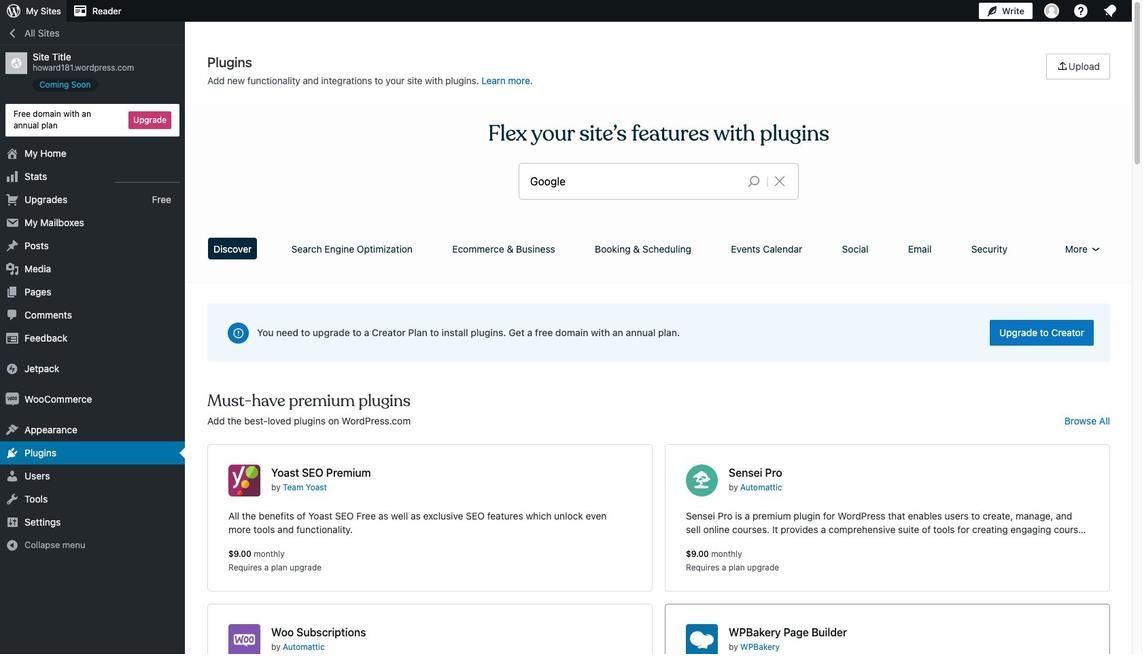 Task type: describe. For each thing, give the bounding box(es) containing it.
my profile image
[[1044, 3, 1059, 18]]

2 img image from the top
[[5, 393, 19, 406]]

manage your notifications image
[[1102, 3, 1119, 19]]

open search image
[[737, 172, 771, 191]]

highest hourly views 0 image
[[115, 174, 180, 183]]



Task type: locate. For each thing, give the bounding box(es) containing it.
0 vertical spatial img image
[[5, 362, 19, 376]]

Search search field
[[530, 164, 737, 199]]

help image
[[1073, 3, 1089, 19]]

1 vertical spatial img image
[[5, 393, 19, 406]]

1 img image from the top
[[5, 362, 19, 376]]

close search image
[[763, 173, 797, 190]]

img image
[[5, 362, 19, 376], [5, 393, 19, 406]]

main content
[[203, 54, 1115, 655]]

plugin icon image
[[228, 465, 260, 497], [686, 465, 718, 497], [228, 625, 260, 655], [686, 625, 718, 655]]

None search field
[[520, 164, 798, 199]]



Task type: vqa. For each thing, say whether or not it's contained in the screenshot.
the bottom img
yes



